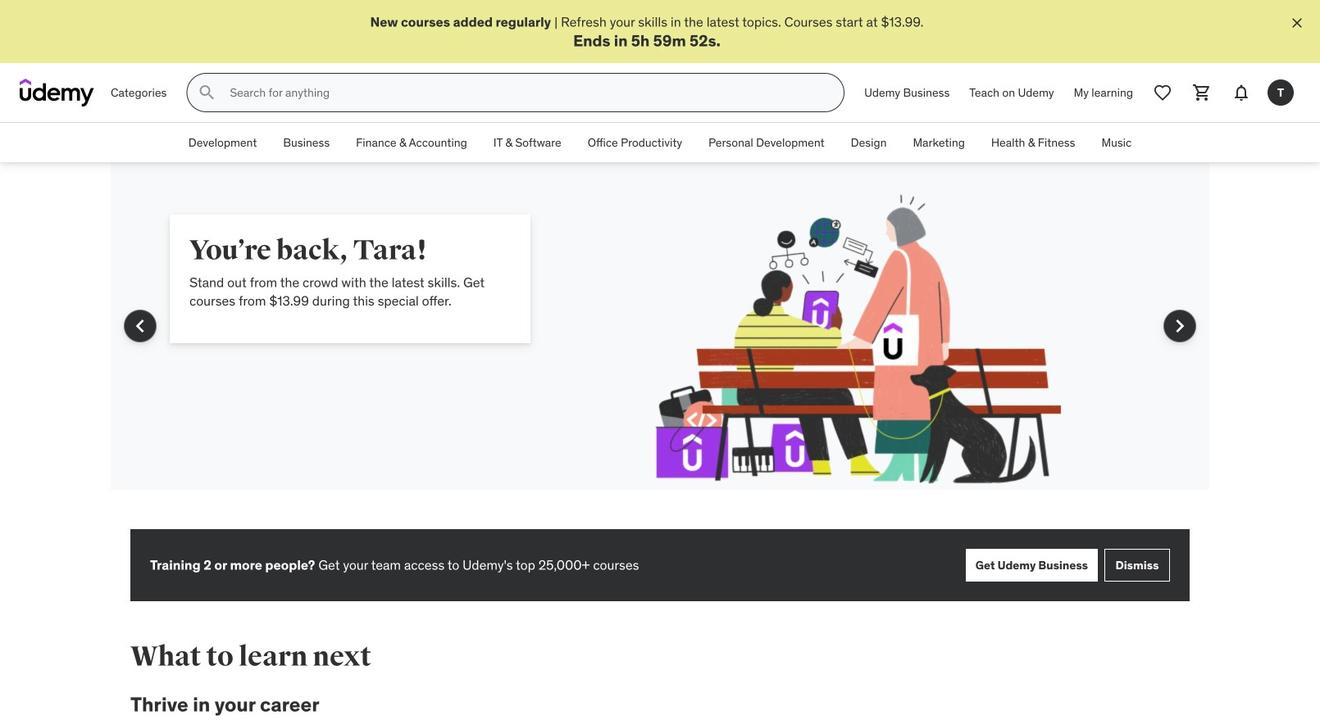 Task type: vqa. For each thing, say whether or not it's contained in the screenshot.
Science
no



Task type: describe. For each thing, give the bounding box(es) containing it.
close image
[[1289, 15, 1306, 31]]

previous image
[[127, 313, 153, 340]]

carousel element
[[111, 163, 1210, 530]]

notifications image
[[1232, 83, 1252, 103]]

submit search image
[[197, 83, 217, 103]]

next image
[[1167, 313, 1193, 340]]

wishlist image
[[1153, 83, 1173, 103]]



Task type: locate. For each thing, give the bounding box(es) containing it.
Search for anything text field
[[227, 79, 824, 107]]

udemy image
[[20, 79, 94, 107]]

shopping cart with 0 items image
[[1193, 83, 1212, 103]]



